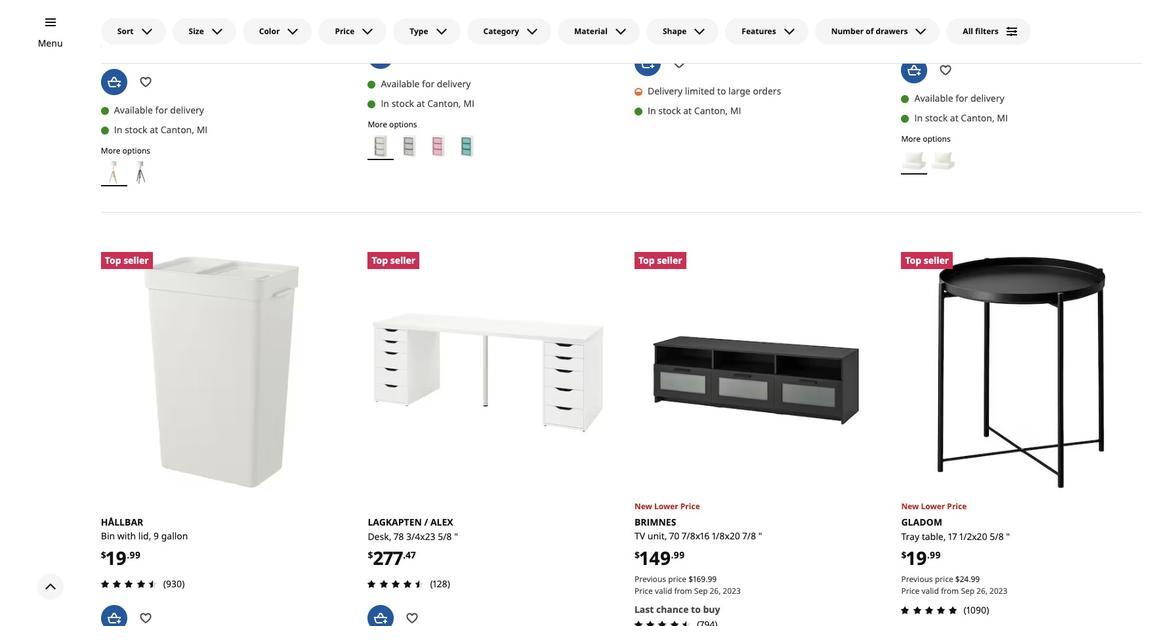 Task type: locate. For each thing, give the bounding box(es) containing it.
1 horizontal spatial options
[[389, 119, 417, 130]]

delivery for price valid from sep 26, 2023
[[170, 104, 204, 116]]

19 down bin
[[106, 546, 127, 571]]

previous for $
[[635, 573, 666, 585]]

valid up chance
[[655, 585, 672, 596]]

valid
[[121, 23, 139, 34], [655, 585, 672, 596], [922, 585, 939, 596]]

0 horizontal spatial price
[[135, 11, 153, 22]]

sep down 24 on the right of page
[[961, 585, 975, 596]]

available down review: 4.8 out of 5 stars. total reviews: 333 image
[[114, 104, 153, 116]]

hållbar
[[101, 516, 143, 528]]

table,
[[922, 530, 946, 542]]

1 vertical spatial to
[[691, 603, 701, 615]]

99 down 70
[[674, 549, 685, 561]]

to for chance
[[691, 603, 701, 615]]

99 down table,
[[930, 549, 941, 561]]

1 vertical spatial more options
[[901, 133, 951, 144]]

more for (45)
[[368, 119, 387, 130]]

material button
[[558, 18, 640, 45]]

0 horizontal spatial sep
[[161, 23, 174, 34]]

" right the "3/4x23"
[[454, 530, 458, 542]]

review: 4.8 out of 5 stars. total reviews: 1128 image
[[631, 21, 694, 37]]

new inside new lower price gladom tray table, 17 1/2x20 5/8 " $ 19 . 99
[[901, 500, 919, 512]]

78
[[394, 530, 404, 542]]

sort button
[[101, 18, 166, 45]]

(546) link
[[898, 0, 1142, 49]]

26, left size
[[176, 23, 187, 34]]

mi
[[464, 97, 474, 110], [730, 105, 741, 117], [997, 112, 1008, 124], [197, 123, 208, 136]]

2 horizontal spatial from
[[941, 585, 959, 596]]

sort
[[117, 26, 134, 37]]

2 vertical spatial more
[[101, 145, 120, 156]]

26, up buy at bottom right
[[710, 585, 721, 596]]

options for (45)
[[389, 119, 417, 130]]

to left large
[[717, 85, 726, 97]]

99 inside new lower price brimnes tv unit, 70 7/8x16 1/8x20 7/8 " $ 149 . 99
[[674, 549, 685, 561]]

valid up review: 4.8 out of 5 stars. total reviews: 1090 image
[[922, 585, 939, 596]]

0 horizontal spatial 19
[[106, 546, 127, 571]]

price up 7/8x16
[[681, 500, 700, 512]]

valid up review: 4.8 out of 5 stars. total reviews: 333 image
[[121, 23, 139, 34]]

price left 24 on the right of page
[[935, 573, 953, 585]]

4 top seller from the left
[[905, 254, 949, 266]]

. up buy at bottom right
[[706, 573, 708, 585]]

2023 inside previous price $ 24 . 99 price valid from sep 26, 2023
[[990, 585, 1008, 596]]

previous up "sort" on the top
[[101, 11, 133, 22]]

price up 17
[[947, 500, 967, 512]]

1 horizontal spatial more options
[[368, 119, 417, 130]]

seller for (128)
[[390, 254, 416, 266]]

from inside previous price $ 169 . 99 price valid from sep 26, 2023
[[674, 585, 692, 596]]

features
[[742, 26, 776, 37]]

price button
[[319, 18, 387, 45]]

seller
[[123, 254, 149, 266], [390, 254, 416, 266], [657, 254, 682, 266], [924, 254, 949, 266]]

2 top seller from the left
[[372, 254, 416, 266]]

delivery down '(333)'
[[170, 104, 204, 116]]

70
[[670, 530, 680, 542]]

0 horizontal spatial 5/8
[[438, 530, 452, 542]]

0 horizontal spatial 2023
[[189, 23, 207, 34]]

in stock at canton, mi
[[381, 97, 474, 110], [648, 105, 741, 117], [915, 112, 1008, 124], [114, 123, 208, 136]]

at for (45)
[[417, 97, 425, 110]]

1 horizontal spatial "
[[759, 530, 762, 542]]

1 horizontal spatial 2023
[[723, 585, 741, 596]]

1 horizontal spatial new
[[901, 500, 919, 512]]

price left 169 at the right of the page
[[668, 573, 687, 585]]

. down 78 in the left of the page
[[403, 549, 406, 561]]

2023 inside previous price $ 79 99 price valid from sep 26, 2023
[[189, 23, 207, 34]]

last
[[635, 603, 654, 615]]

at
[[417, 97, 425, 110], [683, 105, 692, 117], [950, 112, 959, 124], [150, 123, 158, 136]]

2 horizontal spatial options
[[923, 133, 951, 144]]

1 horizontal spatial more
[[368, 119, 387, 130]]

for down type popup button
[[422, 78, 435, 90]]

149
[[640, 546, 671, 571]]

previous up review: 4.8 out of 5 stars. total reviews: 1090 image
[[901, 573, 933, 585]]

lower for 149
[[654, 500, 678, 512]]

lower inside new lower price gladom tray table, 17 1/2x20 5/8 " $ 19 . 99
[[921, 500, 945, 512]]

4 top from the left
[[905, 254, 922, 266]]

more for price valid from sep 26, 2023
[[101, 145, 120, 156]]

1 vertical spatial more
[[901, 133, 921, 144]]

price inside new lower price gladom tray table, 17 1/2x20 5/8 " $ 19 . 99
[[947, 500, 967, 512]]

19 down tray
[[907, 546, 927, 571]]

1 horizontal spatial 19
[[907, 546, 927, 571]]

3 top from the left
[[639, 254, 655, 266]]

26, for 19
[[977, 585, 988, 596]]

for down '(333)'
[[155, 104, 168, 116]]

0 horizontal spatial new
[[635, 500, 652, 512]]

new up gladom
[[901, 500, 919, 512]]

(45) link
[[364, 0, 608, 35]]

1 horizontal spatial sep
[[694, 585, 708, 596]]

sep inside previous price $ 169 . 99 price valid from sep 26, 2023
[[694, 585, 708, 596]]

0 horizontal spatial more options
[[101, 145, 150, 156]]

2 new from the left
[[901, 500, 919, 512]]

available down review: 4.6 out of 5 stars. total reviews: 546 image
[[915, 92, 953, 104]]

available down type
[[381, 78, 420, 90]]

brimnes
[[635, 516, 676, 528]]

5/8 inside lagkapten / alex desk, 78 3/4x23 5/8 " $ 277 . 47
[[438, 530, 452, 542]]

0 horizontal spatial valid
[[121, 23, 139, 34]]

0 vertical spatial options
[[389, 119, 417, 130]]

0 horizontal spatial available for delivery
[[114, 104, 204, 116]]

1 horizontal spatial delivery
[[437, 78, 471, 90]]

1 horizontal spatial from
[[674, 585, 692, 596]]

from
[[141, 23, 159, 34], [674, 585, 692, 596], [941, 585, 959, 596]]

price up review: 4.8 out of 5 stars. total reviews: 1090 image
[[901, 585, 920, 596]]

0 horizontal spatial delivery
[[170, 104, 204, 116]]

1 horizontal spatial price
[[668, 573, 687, 585]]

delivery
[[648, 85, 683, 97]]

(1128)
[[697, 23, 721, 35]]

. down with
[[127, 549, 129, 561]]

0 horizontal spatial lower
[[654, 500, 678, 512]]

26, up (1090)
[[977, 585, 988, 596]]

mi for (1128)
[[730, 105, 741, 117]]

1 horizontal spatial 26,
[[710, 585, 721, 596]]

(1090)
[[964, 604, 989, 616]]

1 horizontal spatial previous
[[635, 573, 666, 585]]

47
[[406, 549, 416, 561]]

1 horizontal spatial available for delivery
[[381, 78, 471, 90]]

1 lower from the left
[[654, 500, 678, 512]]

alex
[[431, 516, 453, 528]]

2 vertical spatial more options
[[101, 145, 150, 156]]

(333)
[[163, 41, 185, 54]]

stock for (45)
[[392, 97, 414, 110]]

1 vertical spatial options
[[923, 133, 951, 144]]

number of drawers button
[[815, 18, 940, 45]]

price inside new lower price brimnes tv unit, 70 7/8x16 1/8x20 7/8 " $ 149 . 99
[[681, 500, 700, 512]]

top
[[105, 254, 121, 266], [372, 254, 388, 266], [639, 254, 655, 266], [905, 254, 922, 266]]

0 horizontal spatial previous
[[101, 11, 133, 22]]

price left 79
[[135, 11, 153, 22]]

mi for (45)
[[464, 97, 474, 110]]

type
[[410, 26, 428, 37]]

2 seller from the left
[[390, 254, 416, 266]]

to left buy at bottom right
[[691, 603, 701, 615]]

. down 70
[[671, 549, 674, 561]]

price up last
[[635, 585, 653, 596]]

stock
[[392, 97, 414, 110], [658, 105, 681, 117], [925, 112, 948, 124], [125, 123, 147, 136]]

5/8
[[438, 530, 452, 542], [990, 530, 1004, 542]]

available
[[381, 78, 420, 90], [915, 92, 953, 104], [114, 104, 153, 116]]

. inside previous price $ 169 . 99 price valid from sep 26, 2023
[[706, 573, 708, 585]]

19
[[106, 546, 127, 571], [907, 546, 927, 571]]

1 horizontal spatial to
[[717, 85, 726, 97]]

0 vertical spatial more
[[368, 119, 387, 130]]

lower up brimnes in the right bottom of the page
[[654, 500, 678, 512]]

from inside previous price $ 24 . 99 price valid from sep 26, 2023
[[941, 585, 959, 596]]

4 seller from the left
[[924, 254, 949, 266]]

menu
[[38, 37, 63, 49]]

99 down with
[[129, 549, 141, 561]]

canton, for (45)
[[427, 97, 461, 110]]

to
[[717, 85, 726, 97], [691, 603, 701, 615]]

2 5/8 from the left
[[990, 530, 1004, 542]]

$ inside previous price $ 79 99 price valid from sep 26, 2023
[[155, 11, 160, 22]]

5/8 right 1/2x20
[[990, 530, 1004, 542]]

0 horizontal spatial 26,
[[176, 23, 187, 34]]

new for 19
[[901, 500, 919, 512]]

top for (1090)
[[905, 254, 922, 266]]

available for delivery down type popup button
[[381, 78, 471, 90]]

0 horizontal spatial from
[[141, 23, 159, 34]]

2 horizontal spatial "
[[1006, 530, 1010, 542]]

$ inside previous price $ 24 . 99 price valid from sep 26, 2023
[[956, 573, 960, 585]]

sep down 169 at the right of the page
[[694, 585, 708, 596]]

top seller for (128)
[[372, 254, 416, 266]]

2 " from the left
[[454, 530, 458, 542]]

2 horizontal spatial delivery
[[971, 92, 1005, 104]]

. down table,
[[927, 549, 930, 561]]

filters
[[975, 26, 999, 37]]

number
[[831, 26, 864, 37]]

more options for (45)
[[368, 119, 417, 130]]

7/8x16
[[682, 530, 710, 542]]

lower inside new lower price brimnes tv unit, 70 7/8x16 1/8x20 7/8 " $ 149 . 99
[[654, 500, 678, 512]]

2 horizontal spatial sep
[[961, 585, 975, 596]]

delivery down (546)
[[971, 92, 1005, 104]]

2 horizontal spatial for
[[956, 92, 968, 104]]

available for delivery down '(333)'
[[114, 104, 204, 116]]

1 " from the left
[[759, 530, 762, 542]]

available for delivery down (546)
[[915, 92, 1005, 104]]

lower
[[654, 500, 678, 512], [921, 500, 945, 512]]

26, for $
[[710, 585, 721, 596]]

2 horizontal spatial price
[[935, 573, 953, 585]]

0 horizontal spatial options
[[122, 145, 150, 156]]

options for price valid from sep 26, 2023
[[122, 145, 150, 156]]

2 horizontal spatial available
[[915, 92, 953, 104]]

26, inside previous price $ 169 . 99 price valid from sep 26, 2023
[[710, 585, 721, 596]]

from for $
[[674, 585, 692, 596]]

available for price valid from sep 26, 2023
[[114, 104, 153, 116]]

5/8 down alex
[[438, 530, 452, 542]]

lower up gladom
[[921, 500, 945, 512]]

0 vertical spatial to
[[717, 85, 726, 97]]

2023 for $
[[723, 585, 741, 596]]

available for delivery
[[381, 78, 471, 90], [915, 92, 1005, 104], [114, 104, 204, 116]]

price inside previous price $ 169 . 99 price valid from sep 26, 2023
[[668, 573, 687, 585]]

previous
[[101, 11, 133, 22], [635, 573, 666, 585], [901, 573, 933, 585]]

1 horizontal spatial 5/8
[[990, 530, 1004, 542]]

2 horizontal spatial 26,
[[977, 585, 988, 596]]

1 horizontal spatial valid
[[655, 585, 672, 596]]

2 lower from the left
[[921, 500, 945, 512]]

previous inside previous price $ 169 . 99 price valid from sep 26, 2023
[[635, 573, 666, 585]]

canton, for price valid from sep 26, 2023
[[161, 123, 194, 136]]

2 horizontal spatial more
[[901, 133, 921, 144]]

0 vertical spatial more options
[[368, 119, 417, 130]]

$
[[155, 11, 160, 22], [101, 549, 106, 561], [635, 549, 640, 561], [368, 549, 373, 561], [901, 549, 907, 561], [689, 573, 693, 585], [956, 573, 960, 585]]

1 horizontal spatial available
[[381, 78, 420, 90]]

for down (546)
[[956, 92, 968, 104]]

from inside previous price $ 79 99 price valid from sep 26, 2023
[[141, 23, 159, 34]]

tv
[[635, 530, 645, 542]]

new up brimnes in the right bottom of the page
[[635, 500, 652, 512]]

0 horizontal spatial available
[[114, 104, 153, 116]]

1 19 from the left
[[106, 546, 127, 571]]

gladom
[[901, 516, 942, 528]]

valid inside previous price $ 24 . 99 price valid from sep 26, 2023
[[922, 585, 939, 596]]

169
[[693, 573, 706, 585]]

valid for 19
[[922, 585, 939, 596]]

99 right 79
[[170, 11, 179, 22]]

1 horizontal spatial lower
[[921, 500, 945, 512]]

sep
[[161, 23, 174, 34], [694, 585, 708, 596], [961, 585, 975, 596]]

2 horizontal spatial 2023
[[990, 585, 1008, 596]]

19 inside hållbar bin with lid, 9 gallon $ 19 . 99
[[106, 546, 127, 571]]

delivery down type popup button
[[437, 78, 471, 90]]

price inside previous price $ 24 . 99 price valid from sep 26, 2023
[[935, 573, 953, 585]]

2 horizontal spatial previous
[[901, 573, 933, 585]]

1 top from the left
[[105, 254, 121, 266]]

sep inside previous price $ 24 . 99 price valid from sep 26, 2023
[[961, 585, 975, 596]]

99 right 169 at the right of the page
[[708, 573, 717, 585]]

in
[[381, 97, 389, 110], [648, 105, 656, 117], [915, 112, 923, 124], [114, 123, 122, 136]]

. up (1090)
[[969, 573, 971, 585]]

for for price valid from sep 26, 2023
[[155, 104, 168, 116]]

canton,
[[427, 97, 461, 110], [694, 105, 728, 117], [961, 112, 995, 124], [161, 123, 194, 136]]

(546)
[[964, 30, 985, 42]]

2 top from the left
[[372, 254, 388, 266]]

1 5/8 from the left
[[438, 530, 452, 542]]

1 horizontal spatial for
[[422, 78, 435, 90]]

1 seller from the left
[[123, 254, 149, 266]]

(1128) link
[[631, 0, 875, 42]]

price up review: 4.8 out of 5 stars. total reviews: 333 image
[[101, 23, 119, 34]]

delivery for (45)
[[437, 78, 471, 90]]

valid inside previous price $ 169 . 99 price valid from sep 26, 2023
[[655, 585, 672, 596]]

sep down 79
[[161, 23, 174, 34]]

1 top seller from the left
[[105, 254, 149, 266]]

" right 1/2x20
[[1006, 530, 1010, 542]]

previous for 19
[[901, 573, 933, 585]]

for
[[422, 78, 435, 90], [956, 92, 968, 104], [155, 104, 168, 116]]

shape button
[[646, 18, 719, 45]]

" inside new lower price gladom tray table, 17 1/2x20 5/8 " $ 19 . 99
[[1006, 530, 1010, 542]]

color button
[[243, 18, 312, 45]]

99 right 24 on the right of page
[[971, 573, 980, 585]]

79
[[160, 11, 168, 22]]

$ inside hållbar bin with lid, 9 gallon $ 19 . 99
[[101, 549, 106, 561]]

0 horizontal spatial to
[[691, 603, 701, 615]]

(930)
[[163, 578, 185, 590]]

. inside new lower price brimnes tv unit, 70 7/8x16 1/8x20 7/8 " $ 149 . 99
[[671, 549, 674, 561]]

26,
[[176, 23, 187, 34], [710, 585, 721, 596], [977, 585, 988, 596]]

new inside new lower price brimnes tv unit, 70 7/8x16 1/8x20 7/8 " $ 149 . 99
[[635, 500, 652, 512]]

previous inside previous price $ 24 . 99 price valid from sep 26, 2023
[[901, 573, 933, 585]]

in stock at canton, mi for price valid from sep 26, 2023
[[114, 123, 208, 136]]

stock for (1128)
[[658, 105, 681, 117]]

0 horizontal spatial "
[[454, 530, 458, 542]]

26, inside previous price $ 24 . 99 price valid from sep 26, 2023
[[977, 585, 988, 596]]

features button
[[726, 18, 808, 45]]

2 horizontal spatial valid
[[922, 585, 939, 596]]

2023 inside previous price $ 169 . 99 price valid from sep 26, 2023
[[723, 585, 741, 596]]

seller for (930)
[[123, 254, 149, 266]]

top for (128)
[[372, 254, 388, 266]]

new
[[635, 500, 652, 512], [901, 500, 919, 512]]

2 vertical spatial options
[[122, 145, 150, 156]]

previous down 149
[[635, 573, 666, 585]]

top seller
[[105, 254, 149, 266], [372, 254, 416, 266], [639, 254, 682, 266], [905, 254, 949, 266]]

1 new from the left
[[635, 500, 652, 512]]

0 horizontal spatial for
[[155, 104, 168, 116]]

2 19 from the left
[[907, 546, 927, 571]]

previous price $ 169 . 99 price valid from sep 26, 2023
[[635, 573, 741, 596]]

price left review: 4.8 out of 5 stars. total reviews: 45 image
[[335, 26, 355, 37]]

0 horizontal spatial more
[[101, 145, 120, 156]]

color
[[259, 26, 280, 37]]

delivery
[[437, 78, 471, 90], [971, 92, 1005, 104], [170, 104, 204, 116]]

3 " from the left
[[1006, 530, 1010, 542]]

valid inside previous price $ 79 99 price valid from sep 26, 2023
[[121, 23, 139, 34]]

17
[[948, 530, 957, 542]]

99
[[170, 11, 179, 22], [129, 549, 141, 561], [674, 549, 685, 561], [930, 549, 941, 561], [708, 573, 717, 585], [971, 573, 980, 585]]

price
[[101, 23, 119, 34], [335, 26, 355, 37], [681, 500, 700, 512], [947, 500, 967, 512], [635, 585, 653, 596], [901, 585, 920, 596]]

24
[[960, 573, 969, 585]]

. inside previous price $ 24 . 99 price valid from sep 26, 2023
[[969, 573, 971, 585]]

from up last chance to buy
[[674, 585, 692, 596]]

type button
[[393, 18, 460, 45]]

from right "sort" on the top
[[141, 23, 159, 34]]

from up review: 4.8 out of 5 stars. total reviews: 1090 image
[[941, 585, 959, 596]]

price
[[135, 11, 153, 22], [668, 573, 687, 585], [935, 573, 953, 585]]

" right 7/8
[[759, 530, 762, 542]]

99 inside hållbar bin with lid, 9 gallon $ 19 . 99
[[129, 549, 141, 561]]



Task type: vqa. For each thing, say whether or not it's contained in the screenshot.
(1090) on the bottom of page
yes



Task type: describe. For each thing, give the bounding box(es) containing it.
19 inside new lower price gladom tray table, 17 1/2x20 5/8 " $ 19 . 99
[[907, 546, 927, 571]]

category
[[483, 26, 519, 37]]

2 horizontal spatial more options
[[901, 133, 951, 144]]

new lower price gladom tray table, 17 1/2x20 5/8 " $ 19 . 99
[[901, 500, 1010, 571]]

1/2x20
[[960, 530, 988, 542]]

review: 4.7 out of 5 stars. total reviews: 128 image
[[364, 576, 428, 592]]

price for $
[[668, 573, 687, 585]]

more options for price valid from sep 26, 2023
[[101, 145, 150, 156]]

review: 4.7 out of 5 stars. total reviews: 930 image
[[97, 576, 161, 592]]

$ inside previous price $ 169 . 99 price valid from sep 26, 2023
[[689, 573, 693, 585]]

price inside previous price $ 79 99 price valid from sep 26, 2023
[[135, 11, 153, 22]]

in stock at canton, mi for (45)
[[381, 97, 474, 110]]

1/8x20
[[712, 530, 740, 542]]

review: 4.6 out of 5 stars. total reviews: 794 image
[[631, 617, 694, 626]]

in for (1128)
[[648, 105, 656, 117]]

7/8
[[743, 530, 756, 542]]

lower for 19
[[921, 500, 945, 512]]

lid,
[[138, 530, 151, 542]]

price inside previous price $ 24 . 99 price valid from sep 26, 2023
[[901, 585, 920, 596]]

previous price $ 24 . 99 price valid from sep 26, 2023
[[901, 573, 1008, 596]]

(45)
[[430, 15, 446, 28]]

mi for price valid from sep 26, 2023
[[197, 123, 208, 136]]

all
[[963, 26, 973, 37]]

review: 4.8 out of 5 stars. total reviews: 333 image
[[97, 40, 161, 56]]

" inside new lower price brimnes tv unit, 70 7/8x16 1/8x20 7/8 " $ 149 . 99
[[759, 530, 762, 542]]

unit,
[[648, 530, 667, 542]]

of
[[866, 26, 874, 37]]

sep for 19
[[961, 585, 975, 596]]

gallon
[[161, 530, 188, 542]]

top seller for (930)
[[105, 254, 149, 266]]

. inside new lower price gladom tray table, 17 1/2x20 5/8 " $ 19 . 99
[[927, 549, 930, 561]]

" inside lagkapten / alex desk, 78 3/4x23 5/8 " $ 277 . 47
[[454, 530, 458, 542]]

in for (45)
[[381, 97, 389, 110]]

available for delivery for price valid from sep 26, 2023
[[114, 104, 204, 116]]

99 inside previous price $ 79 99 price valid from sep 26, 2023
[[170, 11, 179, 22]]

for for (45)
[[422, 78, 435, 90]]

price inside previous price $ 169 . 99 price valid from sep 26, 2023
[[635, 585, 653, 596]]

9
[[154, 530, 159, 542]]

from for 19
[[941, 585, 959, 596]]

orders
[[753, 85, 781, 97]]

$ inside new lower price brimnes tv unit, 70 7/8x16 1/8x20 7/8 " $ 149 . 99
[[635, 549, 640, 561]]

3/4x23
[[406, 530, 436, 542]]

. inside hållbar bin with lid, 9 gallon $ 19 . 99
[[127, 549, 129, 561]]

size button
[[172, 18, 236, 45]]

99 inside previous price $ 24 . 99 price valid from sep 26, 2023
[[971, 573, 980, 585]]

material
[[574, 26, 608, 37]]

to for limited
[[717, 85, 726, 97]]

category button
[[467, 18, 551, 45]]

(128)
[[430, 578, 450, 590]]

shape
[[663, 26, 687, 37]]

all filters button
[[947, 18, 1031, 45]]

3 top seller from the left
[[639, 254, 682, 266]]

lagkapten
[[368, 516, 422, 528]]

with
[[117, 530, 136, 542]]

new lower price brimnes tv unit, 70 7/8x16 1/8x20 7/8 " $ 149 . 99
[[635, 500, 762, 571]]

price inside popup button
[[335, 26, 355, 37]]

. inside lagkapten / alex desk, 78 3/4x23 5/8 " $ 277 . 47
[[403, 549, 406, 561]]

limited
[[685, 85, 715, 97]]

2023 for 19
[[990, 585, 1008, 596]]

available for delivery for (45)
[[381, 78, 471, 90]]

drawers
[[876, 26, 908, 37]]

5/8 inside new lower price gladom tray table, 17 1/2x20 5/8 " $ 19 . 99
[[990, 530, 1004, 542]]

previous inside previous price $ 79 99 price valid from sep 26, 2023
[[101, 11, 133, 22]]

2 horizontal spatial available for delivery
[[915, 92, 1005, 104]]

top seller for (1090)
[[905, 254, 949, 266]]

size
[[189, 26, 204, 37]]

top for (930)
[[105, 254, 121, 266]]

price inside previous price $ 79 99 price valid from sep 26, 2023
[[101, 23, 119, 34]]

buy
[[703, 603, 720, 615]]

review: 4.8 out of 5 stars. total reviews: 45 image
[[364, 14, 428, 30]]

number of drawers
[[831, 26, 908, 37]]

valid for $
[[655, 585, 672, 596]]

delivery limited to large orders
[[648, 85, 781, 97]]

tray
[[901, 530, 920, 542]]

previous price $ 79 99 price valid from sep 26, 2023
[[101, 11, 207, 34]]

review: 4.6 out of 5 stars. total reviews: 546 image
[[898, 28, 961, 44]]

review: 4.8 out of 5 stars. total reviews: 1090 image
[[898, 602, 961, 618]]

available for (45)
[[381, 78, 420, 90]]

seller for (1090)
[[924, 254, 949, 266]]

$ inside lagkapten / alex desk, 78 3/4x23 5/8 " $ 277 . 47
[[368, 549, 373, 561]]

large
[[729, 85, 751, 97]]

99 inside previous price $ 169 . 99 price valid from sep 26, 2023
[[708, 573, 717, 585]]

menu button
[[38, 36, 63, 51]]

sep inside previous price $ 79 99 price valid from sep 26, 2023
[[161, 23, 174, 34]]

3 seller from the left
[[657, 254, 682, 266]]

$ inside new lower price gladom tray table, 17 1/2x20 5/8 " $ 19 . 99
[[901, 549, 907, 561]]

at for (1128)
[[683, 105, 692, 117]]

at for price valid from sep 26, 2023
[[150, 123, 158, 136]]

canton, for (1128)
[[694, 105, 728, 117]]

last chance to buy
[[635, 603, 720, 615]]

/
[[424, 516, 428, 528]]

hållbar bin with lid, 9 gallon $ 19 . 99
[[101, 516, 188, 571]]

26, inside previous price $ 79 99 price valid from sep 26, 2023
[[176, 23, 187, 34]]

chance
[[656, 603, 689, 615]]

all filters
[[963, 26, 999, 37]]

desk,
[[368, 530, 391, 542]]

lagkapten / alex desk, 78 3/4x23 5/8 " $ 277 . 47
[[368, 516, 458, 571]]

new for 149
[[635, 500, 652, 512]]

in stock at canton, mi for (1128)
[[648, 105, 741, 117]]

277
[[373, 546, 403, 571]]

price for 19
[[935, 573, 953, 585]]

bin
[[101, 530, 115, 542]]

99 inside new lower price gladom tray table, 17 1/2x20 5/8 " $ 19 . 99
[[930, 549, 941, 561]]

stock for price valid from sep 26, 2023
[[125, 123, 147, 136]]

sep for $
[[694, 585, 708, 596]]

in for price valid from sep 26, 2023
[[114, 123, 122, 136]]



